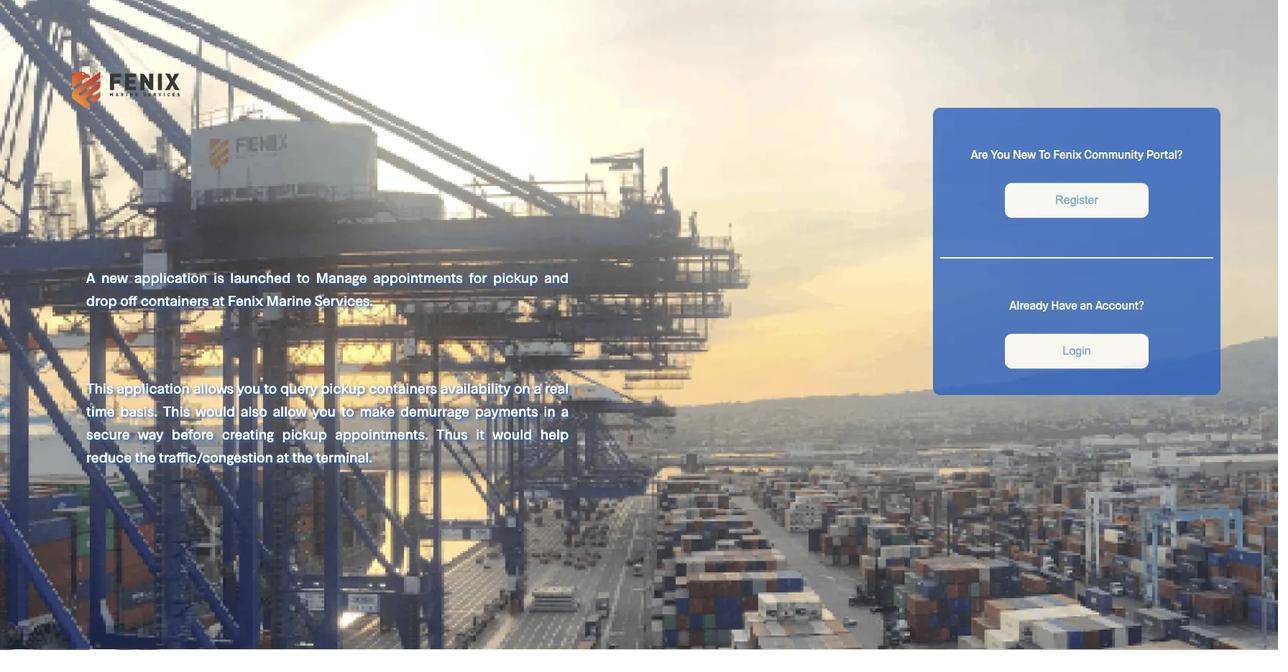 Task type: vqa. For each thing, say whether or not it's contained in the screenshot.
Services.
yes



Task type: describe. For each thing, give the bounding box(es) containing it.
this application allows you to query pickup containers availability on a real time basis. this would also allow you to make demurrage payments in a secure way before creating pickup appointments. thus it would help reduce the traffic/congestion at the terminal.
[[86, 380, 569, 466]]

basis.
[[120, 403, 158, 420]]

demurrage
[[401, 403, 470, 420]]

services.
[[315, 292, 373, 309]]

application inside a new application is launched to manage appointments for pickup and drop off containers at fenix marine services.
[[134, 269, 207, 286]]

new
[[1013, 147, 1037, 161]]

1 horizontal spatial would
[[493, 426, 533, 443]]

appointments
[[373, 269, 463, 286]]

are you new to fenix community portal?
[[971, 147, 1183, 161]]

at inside a new application is launched to manage appointments for pickup and drop off containers at fenix marine services.
[[212, 292, 225, 309]]

appointments.
[[335, 426, 428, 443]]

for
[[469, 269, 487, 286]]

community
[[1085, 147, 1144, 161]]

in
[[544, 403, 556, 420]]

time
[[86, 403, 115, 420]]

already
[[1010, 298, 1049, 312]]

login button
[[1006, 334, 1149, 369]]

before
[[172, 426, 214, 443]]

1 the from the left
[[135, 449, 156, 466]]

0 vertical spatial this
[[86, 380, 113, 397]]

allow
[[273, 403, 307, 420]]

1 horizontal spatial a
[[561, 403, 569, 420]]

make
[[360, 403, 395, 420]]

secure
[[86, 426, 130, 443]]

off
[[120, 292, 137, 309]]

application inside this application allows you to query pickup containers availability on a real time basis. this would also allow you to make demurrage payments in a secure way before creating pickup appointments. thus it would help reduce the traffic/congestion at the terminal.
[[117, 380, 190, 397]]

and
[[544, 269, 569, 286]]

0 vertical spatial you
[[237, 380, 261, 397]]

on
[[514, 380, 531, 397]]

traffic/congestion
[[159, 449, 273, 466]]

a
[[86, 269, 95, 286]]

query
[[280, 380, 317, 397]]

1 vertical spatial pickup
[[321, 380, 366, 397]]

real
[[545, 380, 569, 397]]

0 vertical spatial fenix
[[1054, 147, 1082, 161]]

you
[[991, 147, 1011, 161]]

2 horizontal spatial to
[[342, 403, 354, 420]]

manage
[[316, 269, 367, 286]]



Task type: locate. For each thing, give the bounding box(es) containing it.
register
[[1056, 194, 1099, 207]]

1 vertical spatial containers
[[369, 380, 437, 397]]

pickup
[[493, 269, 538, 286], [321, 380, 366, 397], [282, 426, 327, 443]]

0 vertical spatial a
[[534, 380, 542, 397]]

thus
[[437, 426, 468, 443]]

payments
[[475, 403, 538, 420]]

pickup right for at the left of page
[[493, 269, 538, 286]]

at down is
[[212, 292, 225, 309]]

1 horizontal spatial at
[[277, 449, 289, 466]]

1 vertical spatial at
[[277, 449, 289, 466]]

are
[[971, 147, 989, 161]]

fenix down launched
[[228, 292, 263, 309]]

2 vertical spatial to
[[342, 403, 354, 420]]

1 horizontal spatial to
[[297, 269, 310, 286]]

at
[[212, 292, 225, 309], [277, 449, 289, 466]]

0 vertical spatial pickup
[[493, 269, 538, 286]]

the left terminal.
[[292, 449, 313, 466]]

also
[[241, 403, 267, 420]]

2 the from the left
[[292, 449, 313, 466]]

1 vertical spatial you
[[312, 403, 336, 420]]

new
[[101, 269, 128, 286]]

a new application is launched to manage appointments for pickup and drop off containers at fenix marine services.
[[86, 269, 569, 309]]

1 vertical spatial would
[[493, 426, 533, 443]]

0 horizontal spatial at
[[212, 292, 225, 309]]

reduce
[[86, 449, 132, 466]]

1 horizontal spatial you
[[312, 403, 336, 420]]

containers inside a new application is launched to manage appointments for pickup and drop off containers at fenix marine services.
[[141, 292, 209, 309]]

0 vertical spatial at
[[212, 292, 225, 309]]

this up the before
[[163, 403, 190, 420]]

you
[[237, 380, 261, 397], [312, 403, 336, 420]]

0 horizontal spatial a
[[534, 380, 542, 397]]

0 vertical spatial to
[[297, 269, 310, 286]]

way
[[138, 426, 164, 443]]

would
[[196, 403, 235, 420], [493, 426, 533, 443]]

application up off at the left top
[[134, 269, 207, 286]]

1 vertical spatial this
[[163, 403, 190, 420]]

1 horizontal spatial containers
[[369, 380, 437, 397]]

1 horizontal spatial the
[[292, 449, 313, 466]]

the down way
[[135, 449, 156, 466]]

availability
[[441, 380, 511, 397]]

1 vertical spatial fenix
[[228, 292, 263, 309]]

0 horizontal spatial you
[[237, 380, 261, 397]]

containers right off at the left top
[[141, 292, 209, 309]]

the
[[135, 449, 156, 466], [292, 449, 313, 466]]

to
[[297, 269, 310, 286], [264, 380, 277, 397], [342, 403, 354, 420]]

login
[[1063, 345, 1092, 358]]

you up also
[[237, 380, 261, 397]]

0 vertical spatial containers
[[141, 292, 209, 309]]

account?
[[1096, 298, 1145, 312]]

0 horizontal spatial to
[[264, 380, 277, 397]]

terminal.
[[316, 449, 373, 466]]

2 vertical spatial pickup
[[282, 426, 327, 443]]

containers inside this application allows you to query pickup containers availability on a real time basis. this would also allow you to make demurrage payments in a secure way before creating pickup appointments. thus it would help reduce the traffic/congestion at the terminal.
[[369, 380, 437, 397]]

launched
[[230, 269, 291, 286]]

a right 'on'
[[534, 380, 542, 397]]

0 horizontal spatial the
[[135, 449, 156, 466]]

0 horizontal spatial fenix
[[228, 292, 263, 309]]

allows
[[193, 380, 234, 397]]

would down payments
[[493, 426, 533, 443]]

to up also
[[264, 380, 277, 397]]

1 horizontal spatial this
[[163, 403, 190, 420]]

fenix right to
[[1054, 147, 1082, 161]]

it
[[476, 426, 485, 443]]

have
[[1052, 298, 1078, 312]]

pickup up make
[[321, 380, 366, 397]]

is
[[214, 269, 224, 286]]

a right in
[[561, 403, 569, 420]]

1 vertical spatial to
[[264, 380, 277, 397]]

1 horizontal spatial fenix
[[1054, 147, 1082, 161]]

0 horizontal spatial this
[[86, 380, 113, 397]]

fenix
[[1054, 147, 1082, 161], [228, 292, 263, 309]]

to inside a new application is launched to manage appointments for pickup and drop off containers at fenix marine services.
[[297, 269, 310, 286]]

register button
[[1006, 183, 1149, 218]]

this up time
[[86, 380, 113, 397]]

creating
[[222, 426, 274, 443]]

0 horizontal spatial would
[[196, 403, 235, 420]]

1 vertical spatial a
[[561, 403, 569, 420]]

application
[[134, 269, 207, 286], [117, 380, 190, 397]]

0 vertical spatial would
[[196, 403, 235, 420]]

a
[[534, 380, 542, 397], [561, 403, 569, 420]]

fenix inside a new application is launched to manage appointments for pickup and drop off containers at fenix marine services.
[[228, 292, 263, 309]]

this
[[86, 380, 113, 397], [163, 403, 190, 420]]

you down query
[[312, 403, 336, 420]]

at inside this application allows you to query pickup containers availability on a real time basis. this would also allow you to make demurrage payments in a secure way before creating pickup appointments. thus it would help reduce the traffic/congestion at the terminal.
[[277, 449, 289, 466]]

portal?
[[1147, 147, 1183, 161]]

help
[[541, 426, 569, 443]]

pickup inside a new application is launched to manage appointments for pickup and drop off containers at fenix marine services.
[[493, 269, 538, 286]]

would down allows
[[196, 403, 235, 420]]

to
[[1039, 147, 1051, 161]]

an
[[1081, 298, 1093, 312]]

containers up make
[[369, 380, 437, 397]]

pickup down allow
[[282, 426, 327, 443]]

0 horizontal spatial containers
[[141, 292, 209, 309]]

already have an account?
[[1010, 298, 1145, 312]]

0 vertical spatial application
[[134, 269, 207, 286]]

1 vertical spatial application
[[117, 380, 190, 397]]

at down allow
[[277, 449, 289, 466]]

containers
[[141, 292, 209, 309], [369, 380, 437, 397]]

to left make
[[342, 403, 354, 420]]

application up 'basis.' on the left bottom
[[117, 380, 190, 397]]

to up marine
[[297, 269, 310, 286]]

marine
[[267, 292, 311, 309]]

drop
[[86, 292, 117, 309]]



